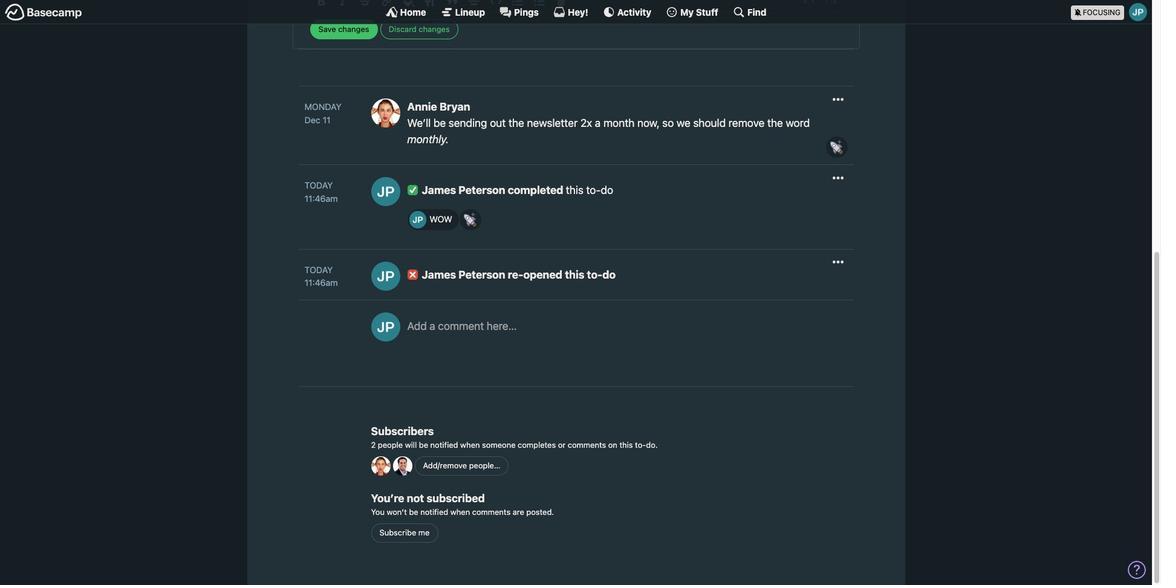 Task type: vqa. For each thing, say whether or not it's contained in the screenshot.
this inside the Subscribers 2 people will be notified when someone completes or comments on this to-do.
yes



Task type: locate. For each thing, give the bounding box(es) containing it.
2 peterson from the top
[[459, 268, 506, 281]]

james for james peterson re‑opened this to-do
[[422, 268, 456, 281]]

2 horizontal spatial be
[[434, 117, 446, 129]]

2 annie bryan image from the top
[[371, 457, 391, 476]]

0 vertical spatial be
[[434, 117, 446, 129]]

the left word on the top
[[768, 117, 784, 129]]

None submit
[[310, 20, 378, 39]]

wow
[[430, 214, 453, 224]]

my stuff
[[681, 6, 719, 17]]

1 peterson from the top
[[459, 184, 506, 197]]

we
[[677, 117, 691, 129]]

re‑opened
[[508, 268, 563, 281]]

1 vertical spatial today element
[[305, 264, 333, 277]]

a right add
[[430, 320, 436, 333]]

1 horizontal spatial comments
[[568, 441, 606, 450]]

james down james p. boosted the to-do with 'wow' element
[[422, 268, 456, 281]]

1 vertical spatial 11:46am element
[[305, 277, 359, 290]]

1 today element from the top
[[305, 179, 333, 192]]

lineup link
[[441, 6, 485, 18]]

home
[[400, 6, 426, 17]]

notified up me in the left of the page
[[421, 508, 448, 517]]

today element for james peterson completed this to-do
[[305, 179, 333, 192]]

0 vertical spatial this
[[566, 184, 584, 197]]

0 vertical spatial comments
[[568, 441, 606, 450]]

notified
[[431, 441, 458, 450], [421, 508, 448, 517]]

0 horizontal spatial a
[[430, 320, 436, 333]]

1 11:46am from the top
[[305, 193, 338, 204]]

be inside the you're not subscribed you won't be notified when comments are posted.
[[409, 508, 419, 517]]

1 horizontal spatial the
[[768, 117, 784, 129]]

when down subscribed
[[451, 508, 470, 517]]

0 vertical spatial do
[[601, 184, 614, 197]]

my
[[681, 6, 694, 17]]

remove
[[729, 117, 765, 129]]

1 vertical spatial this
[[565, 268, 585, 281]]

bryan
[[440, 100, 470, 113]]

posted.
[[527, 508, 554, 517]]

1 vertical spatial james peterson image
[[371, 262, 400, 291]]

james peterson image
[[1130, 3, 1148, 21], [409, 211, 427, 229], [371, 313, 400, 342]]

2 horizontal spatial james peterson image
[[1130, 3, 1148, 21]]

0 vertical spatial james
[[422, 184, 456, 197]]

so
[[663, 117, 674, 129]]

0 vertical spatial james peterson image
[[1130, 3, 1148, 21]]

be down not
[[409, 508, 419, 517]]

2 vertical spatial this
[[620, 441, 633, 450]]

subscribers 2 people will be notified when someone completes or comments on this to-do.
[[371, 425, 658, 450]]

this right 're‑opened'
[[565, 268, 585, 281]]

11:46am element for james peterson re‑opened this to-do
[[305, 277, 359, 290]]

2 james from the top
[[422, 268, 456, 281]]

1 vertical spatial a
[[430, 320, 436, 333]]

1 james from the top
[[422, 184, 456, 197]]

1 vertical spatial when
[[451, 508, 470, 517]]

1 vertical spatial annie bryan image
[[371, 457, 391, 476]]

today 11:46am
[[305, 180, 338, 204], [305, 265, 338, 288]]

when
[[461, 441, 480, 450], [451, 508, 470, 517]]

peterson for completed
[[459, 184, 506, 197]]

1 vertical spatial be
[[419, 441, 428, 450]]

peterson left the completed
[[459, 184, 506, 197]]

2 today 11:46am from the top
[[305, 265, 338, 288]]

add/remove
[[423, 461, 467, 471]]

james peterson image left add
[[371, 313, 400, 342]]

james peterson image
[[371, 177, 400, 206], [371, 262, 400, 291]]

0 horizontal spatial james peterson image
[[371, 313, 400, 342]]

0 vertical spatial to-
[[587, 184, 601, 197]]

pings
[[514, 6, 539, 17]]

the right out
[[509, 117, 525, 129]]

subscribe me button
[[371, 524, 438, 544]]

annie
[[408, 100, 437, 113]]

james up wow
[[422, 184, 456, 197]]

a inside we'll be sending out the newsletter 2x a month now, so we should remove the word monthly.
[[595, 117, 601, 129]]

find
[[748, 6, 767, 17]]

0 vertical spatial 11:46am element
[[305, 192, 359, 205]]

sending
[[449, 117, 487, 129]]

be down annie bryan
[[434, 117, 446, 129]]

1 vertical spatial today 11:46am
[[305, 265, 338, 288]]

james
[[422, 184, 456, 197], [422, 268, 456, 281]]

2 vertical spatial to-
[[635, 441, 646, 450]]

this
[[566, 184, 584, 197], [565, 268, 585, 281], [620, 441, 633, 450]]

11:46am for james peterson completed this to-do
[[305, 193, 338, 204]]

subscribers
[[371, 425, 434, 438]]

activity
[[618, 6, 652, 17]]

1 horizontal spatial james peterson image
[[409, 211, 427, 229]]

notified up add/remove
[[431, 441, 458, 450]]

1 vertical spatial james peterson image
[[409, 211, 427, 229]]

2 today from the top
[[305, 265, 333, 275]]

to- right the 'on'
[[635, 441, 646, 450]]

0 horizontal spatial be
[[409, 508, 419, 517]]

11:46am
[[305, 193, 338, 204], [305, 278, 338, 288]]

comments inside the you're not subscribed you won't be notified when comments are posted.
[[472, 508, 511, 517]]

to- right 're‑opened'
[[587, 268, 603, 281]]

the
[[509, 117, 525, 129], [768, 117, 784, 129]]

be right will
[[419, 441, 428, 450]]

do for james peterson completed this to-do
[[601, 184, 614, 197]]

main element
[[0, 0, 1153, 24]]

1 vertical spatial to-
[[587, 268, 603, 281]]

this right the completed
[[566, 184, 584, 197]]

peterson left 're‑opened'
[[459, 268, 506, 281]]

today 11:46am for james peterson re‑opened this to-do
[[305, 265, 338, 288]]

discard
[[389, 24, 417, 34]]

discard changes
[[389, 24, 450, 34]]

subscribed
[[427, 493, 485, 505]]

0 vertical spatial today
[[305, 180, 333, 191]]

when up add/remove people…
[[461, 441, 480, 450]]

today for james peterson re‑opened this to-do
[[305, 265, 333, 275]]

to-
[[587, 184, 601, 197], [587, 268, 603, 281], [635, 441, 646, 450]]

to- inside subscribers 2 people will be notified when someone completes or comments on this to-do.
[[635, 441, 646, 450]]

today element for james peterson re‑opened this to-do
[[305, 264, 333, 277]]

0 horizontal spatial comments
[[472, 508, 511, 517]]

1 horizontal spatial be
[[419, 441, 428, 450]]

0 horizontal spatial the
[[509, 117, 525, 129]]

home link
[[386, 6, 426, 18]]

0 vertical spatial annie bryan image
[[371, 99, 400, 128]]

0 vertical spatial james peterson image
[[371, 177, 400, 206]]

1 horizontal spatial a
[[595, 117, 601, 129]]

stuff
[[696, 6, 719, 17]]

subscribe me
[[380, 528, 430, 538]]

2 the from the left
[[768, 117, 784, 129]]

11
[[323, 115, 331, 125]]

a right 2x
[[595, 117, 601, 129]]

monday element
[[305, 100, 342, 113]]

comments right "or"
[[568, 441, 606, 450]]

2 today element from the top
[[305, 264, 333, 277]]

1 vertical spatial james
[[422, 268, 456, 281]]

today element
[[305, 179, 333, 192], [305, 264, 333, 277]]

2 11:46am from the top
[[305, 278, 338, 288]]

1 vertical spatial notified
[[421, 508, 448, 517]]

1 today 11:46am from the top
[[305, 180, 338, 204]]

be inside we'll be sending out the newsletter 2x a month now, so we should remove the word monthly.
[[434, 117, 446, 129]]

1 11:46am element from the top
[[305, 192, 359, 205]]

hey! button
[[554, 6, 589, 18]]

0 vertical spatial when
[[461, 441, 480, 450]]

0 vertical spatial 11:46am
[[305, 193, 338, 204]]

add/remove people…
[[423, 461, 501, 471]]

hey!
[[568, 6, 589, 17]]

1 vertical spatial 11:46am
[[305, 278, 338, 288]]

2 vertical spatial james peterson image
[[371, 313, 400, 342]]

to- right the completed
[[587, 184, 601, 197]]

here…
[[487, 320, 517, 333]]

josh fiske image
[[393, 457, 412, 476]]

11:46am for james peterson re‑opened this to-do
[[305, 278, 338, 288]]

0 vertical spatial peterson
[[459, 184, 506, 197]]

will
[[405, 441, 417, 450]]

lineup
[[455, 6, 485, 17]]

james peterson image left wow
[[409, 211, 427, 229]]

1 annie bryan image from the top
[[371, 99, 400, 128]]

people…
[[469, 461, 501, 471]]

1 vertical spatial peterson
[[459, 268, 506, 281]]

0 vertical spatial today 11:46am
[[305, 180, 338, 204]]

focusing
[[1084, 8, 1121, 17]]

comment
[[438, 320, 484, 333]]

1 today from the top
[[305, 180, 333, 191]]

to- for james peterson completed this to-do
[[587, 184, 601, 197]]

to- for james peterson re‑opened this to-do
[[587, 268, 603, 281]]

1 james peterson image from the top
[[371, 177, 400, 206]]

james peterson image for james peterson completed this to-do
[[371, 177, 400, 206]]

2 james peterson image from the top
[[371, 262, 400, 291]]

peterson
[[459, 184, 506, 197], [459, 268, 506, 281]]

peterson for re‑opened
[[459, 268, 506, 281]]

james peterson image right focusing in the right top of the page
[[1130, 3, 1148, 21]]

be
[[434, 117, 446, 129], [419, 441, 428, 450], [409, 508, 419, 517]]

annie bryan
[[408, 100, 470, 113]]

11:46am element
[[305, 192, 359, 205], [305, 277, 359, 290]]

switch accounts image
[[5, 3, 82, 22]]

1 vertical spatial today
[[305, 265, 333, 275]]

1 vertical spatial do
[[603, 268, 616, 281]]

today
[[305, 180, 333, 191], [305, 265, 333, 275]]

monday link
[[305, 100, 359, 113]]

1 vertical spatial comments
[[472, 508, 511, 517]]

2 11:46am element from the top
[[305, 277, 359, 290]]

should
[[694, 117, 726, 129]]

0 vertical spatial today element
[[305, 179, 333, 192]]

do.
[[646, 441, 658, 450]]

comments left are
[[472, 508, 511, 517]]

add a comment here… button
[[408, 313, 842, 367]]

annie bryan image left the we'll
[[371, 99, 400, 128]]

not
[[407, 493, 424, 505]]

a
[[595, 117, 601, 129], [430, 320, 436, 333]]

we'll
[[408, 117, 431, 129]]

annie bryan image left josh fiske image
[[371, 457, 391, 476]]

2 vertical spatial be
[[409, 508, 419, 517]]

comments
[[568, 441, 606, 450], [472, 508, 511, 517]]

this right the 'on'
[[620, 441, 633, 450]]

0 vertical spatial a
[[595, 117, 601, 129]]

do
[[601, 184, 614, 197], [603, 268, 616, 281]]

newsletter
[[527, 117, 578, 129]]

annie bryan image
[[371, 99, 400, 128], [371, 457, 391, 476]]

0 vertical spatial notified
[[431, 441, 458, 450]]



Task type: describe. For each thing, give the bounding box(es) containing it.
james peterson re‑opened this to-do
[[422, 268, 616, 281]]

are
[[513, 508, 525, 517]]

dec 11 link
[[305, 113, 359, 127]]

discard changes link
[[380, 20, 458, 39]]

this inside subscribers 2 people will be notified when someone completes or comments on this to-do.
[[620, 441, 633, 450]]

1 the from the left
[[509, 117, 525, 129]]

people
[[378, 441, 403, 450]]

james peterson completed this to-do
[[422, 184, 614, 197]]

me
[[419, 528, 430, 538]]

james peterson image for james peterson re‑opened this to-do
[[371, 262, 400, 291]]

activity link
[[603, 6, 652, 18]]

dec
[[305, 115, 321, 125]]

add
[[408, 320, 427, 333]]

james p. boosted the to-do with 'wow' element
[[408, 209, 459, 230]]

a inside add a comment here… button
[[430, 320, 436, 333]]

be inside subscribers 2 people will be notified when someone completes or comments on this to-do.
[[419, 441, 428, 450]]

2x
[[581, 117, 593, 129]]

on
[[609, 441, 618, 450]]

monday dec 11
[[305, 102, 342, 125]]

2
[[371, 441, 376, 450]]

james peterson image inside james p. boosted the to-do with 'wow' element
[[409, 211, 427, 229]]

completes
[[518, 441, 556, 450]]

do for james peterson re‑opened this to-do
[[603, 268, 616, 281]]

notified inside the you're not subscribed you won't be notified when comments are posted.
[[421, 508, 448, 517]]

comments inside subscribers 2 people will be notified when someone completes or comments on this to-do.
[[568, 441, 606, 450]]

today for james peterson completed this to-do
[[305, 180, 333, 191]]

find button
[[733, 6, 767, 18]]

notified inside subscribers 2 people will be notified when someone completes or comments on this to-do.
[[431, 441, 458, 450]]

add/remove people… link
[[415, 457, 509, 476]]

dec 11 element
[[305, 115, 331, 125]]

now,
[[638, 117, 660, 129]]

james for james peterson completed this to-do
[[422, 184, 456, 197]]

won't
[[387, 508, 407, 517]]

11:46am element for james peterson completed this to-do
[[305, 192, 359, 205]]

changes
[[419, 24, 450, 34]]

add a comment here…
[[408, 320, 517, 333]]

you
[[371, 508, 385, 517]]

we'll be sending out the newsletter 2x a month now, so we should remove the word monthly.
[[408, 117, 810, 146]]

when inside subscribers 2 people will be notified when someone completes or comments on this to-do.
[[461, 441, 480, 450]]

monthly.
[[408, 133, 449, 146]]

someone
[[482, 441, 516, 450]]

when inside the you're not subscribed you won't be notified when comments are posted.
[[451, 508, 470, 517]]

james peterson image inside focusing popup button
[[1130, 3, 1148, 21]]

subscribe
[[380, 528, 417, 538]]

this for re‑opened
[[565, 268, 585, 281]]

month
[[604, 117, 635, 129]]

word
[[786, 117, 810, 129]]

To-do description: Add extra details or attach a file text field
[[311, 0, 842, 13]]

monday
[[305, 102, 342, 112]]

my stuff button
[[666, 6, 719, 18]]

today 11:46am for james peterson completed this to-do
[[305, 180, 338, 204]]

this for completed
[[566, 184, 584, 197]]

you're
[[371, 493, 405, 505]]

completed
[[508, 184, 564, 197]]

you're not subscribed you won't be notified when comments are posted.
[[371, 493, 554, 517]]

or
[[558, 441, 566, 450]]

focusing button
[[1071, 0, 1153, 24]]

pings button
[[500, 6, 539, 18]]

out
[[490, 117, 506, 129]]



